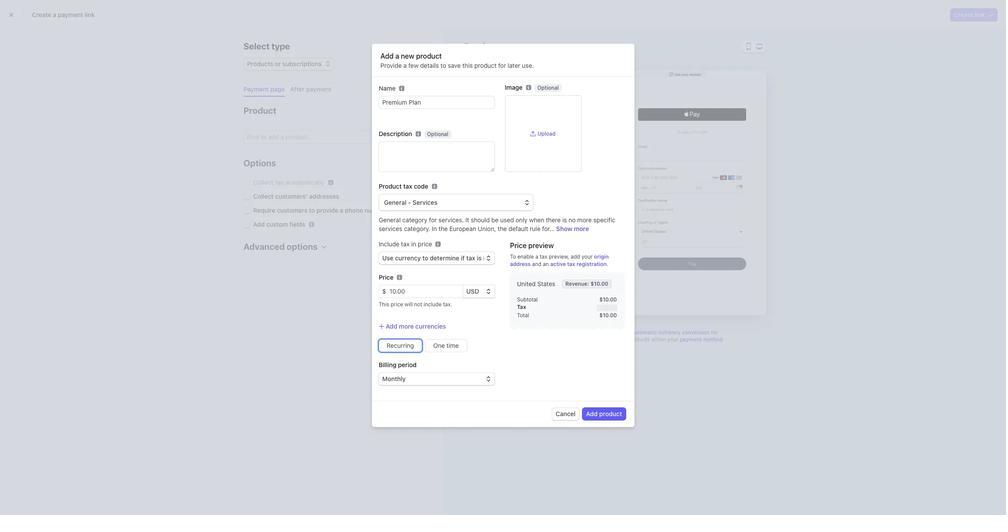 Task type: vqa. For each thing, say whether or not it's contained in the screenshot.
Payments
no



Task type: describe. For each thing, give the bounding box(es) containing it.
general category for services. it should be used only when there is no more specific services category. in the european union, the default rule for…
[[379, 216, 616, 233]]

0 horizontal spatial your
[[582, 254, 593, 260]]

revenue:
[[566, 281, 589, 287]]

new
[[401, 52, 415, 60]]

0.00 text field
[[386, 286, 463, 298]]

0 vertical spatial $10.00
[[591, 281, 609, 287]]

require customers to provide a phone number
[[253, 207, 387, 214]]

period
[[398, 361, 417, 369]]

origin
[[594, 254, 609, 260]]

save
[[448, 62, 461, 69]]

services
[[413, 199, 438, 206]]

supports
[[550, 329, 572, 336]]

$
[[382, 288, 386, 295]]

create for create a payment link
[[32, 11, 51, 18]]

product for product tax code
[[379, 183, 402, 190]]

include tax in price
[[379, 240, 432, 248]]

active tax registration link
[[551, 261, 607, 268]]

tax.
[[443, 301, 452, 308]]

code
[[414, 183, 428, 190]]

to
[[510, 254, 516, 260]]

more inside for certain countries. you can enable more payment methods within your
[[591, 336, 604, 343]]

collect tax automatically
[[253, 179, 325, 186]]

price for price preview
[[510, 242, 527, 250]]

type
[[272, 41, 290, 51]]

image
[[505, 84, 523, 91]]

number
[[365, 207, 387, 214]]

product tax code
[[379, 183, 428, 190]]

payment inside "button"
[[306, 85, 331, 93]]

collect for collect tax automatically
[[253, 179, 274, 186]]

can
[[563, 336, 572, 343]]

category.
[[404, 225, 430, 233]]

0 vertical spatial and
[[532, 261, 542, 268]]

a inside payment page tab panel
[[340, 207, 343, 214]]

time
[[447, 342, 459, 350]]

Premium Plan, sunglasses, etc. text field
[[379, 96, 495, 109]]

later
[[508, 62, 521, 69]]

product for product
[[244, 106, 276, 116]]

payment for payment links supports over 30 languages and automatic currency conversion
[[512, 329, 534, 336]]

add for custom
[[253, 221, 265, 228]]

there
[[546, 216, 561, 224]]

select type
[[244, 41, 290, 51]]

rule
[[530, 225, 541, 233]]

payment links supports over 30 languages and automatic currency conversion
[[512, 329, 710, 336]]

one time
[[433, 342, 459, 350]]

product inside button
[[600, 410, 622, 418]]

fields
[[290, 221, 305, 228]]

show more button
[[556, 225, 589, 233]]

tax for collect
[[275, 179, 284, 186]]

method
[[704, 336, 723, 343]]

price for price
[[379, 274, 394, 281]]

30 languages link
[[585, 329, 620, 336]]

payment inside 'payment method settings'
[[680, 336, 702, 343]]

an
[[543, 261, 549, 268]]

not
[[414, 301, 422, 308]]

optional for image
[[538, 85, 559, 91]]

buy.stripe.com
[[606, 72, 630, 76]]

more inside button
[[399, 323, 414, 330]]

for inside for certain countries. you can enable more payment methods within your
[[711, 329, 718, 336]]

only
[[516, 216, 528, 224]]

for inside general category for services. it should be used only when there is no more specific services category. in the european union, the default rule for…
[[429, 216, 437, 224]]

this
[[463, 62, 473, 69]]

for inside the add a new product provide a few details to save this product for later use.
[[498, 62, 506, 69]]

payment link settings tab list
[[240, 82, 428, 97]]

add
[[571, 254, 580, 260]]

general for general category for services. it should be used only when there is no more specific services category. in the european union, the default rule for…
[[379, 216, 401, 224]]

$10.00 for subtotal
[[600, 297, 617, 303]]

you
[[552, 336, 562, 343]]

united
[[517, 280, 536, 288]]

payment page
[[244, 85, 285, 93]]

origin address link
[[510, 254, 609, 268]]

cancel button
[[552, 408, 579, 420]]

address
[[510, 261, 531, 268]]

provide
[[381, 62, 402, 69]]

preview,
[[549, 254, 570, 260]]

name
[[379, 85, 396, 92]]

require
[[253, 207, 275, 214]]

your inside "button"
[[682, 72, 689, 76]]

provide
[[317, 207, 338, 214]]

30
[[585, 329, 592, 336]]

preview
[[464, 41, 497, 51]]

registration
[[577, 261, 607, 268]]

1 vertical spatial and
[[621, 329, 630, 336]]

to enable a tax preview, add your
[[510, 254, 594, 260]]

used
[[500, 216, 514, 224]]

one
[[433, 342, 445, 350]]

total
[[517, 312, 529, 319]]

few
[[409, 62, 419, 69]]

default
[[509, 225, 528, 233]]

after payment
[[290, 85, 331, 93]]

show
[[556, 225, 573, 233]]

services.
[[439, 216, 464, 224]]

for…
[[542, 225, 555, 233]]

0 horizontal spatial product
[[416, 52, 442, 60]]

and an active tax registration .
[[531, 261, 608, 268]]

be
[[492, 216, 499, 224]]

products or subscriptions button
[[244, 56, 334, 70]]

countries.
[[526, 336, 551, 343]]

collect customers' addresses
[[253, 193, 339, 200]]

2 the from the left
[[498, 225, 507, 233]]

customers
[[277, 207, 308, 214]]

methods
[[628, 336, 650, 343]]



Task type: locate. For each thing, give the bounding box(es) containing it.
certain
[[508, 336, 525, 343]]

more
[[578, 216, 592, 224], [574, 225, 589, 233], [399, 323, 414, 330], [591, 336, 604, 343]]

price right the "in"
[[418, 240, 432, 248]]

2 vertical spatial product
[[600, 410, 622, 418]]

price left will
[[391, 301, 403, 308]]

add product button
[[583, 408, 626, 420]]

to
[[441, 62, 446, 69], [309, 207, 315, 214]]

general
[[384, 199, 407, 206], [379, 216, 401, 224]]

payment left page
[[244, 85, 269, 93]]

0 vertical spatial to
[[441, 62, 446, 69]]

add product
[[586, 410, 622, 418]]

1 vertical spatial optional
[[427, 131, 449, 138]]

for left later
[[498, 62, 506, 69]]

collect up the require
[[253, 193, 274, 200]]

will
[[405, 301, 413, 308]]

0 horizontal spatial price
[[379, 274, 394, 281]]

more down no
[[574, 225, 589, 233]]

1 collect from the top
[[253, 179, 274, 186]]

the down used
[[498, 225, 507, 233]]

cancel
[[556, 410, 576, 418]]

add for more
[[386, 323, 398, 330]]

use
[[675, 72, 681, 76]]

domain
[[690, 72, 702, 76]]

add more currencies button
[[379, 322, 446, 331]]

your inside for certain countries. you can enable more payment methods within your
[[668, 336, 679, 343]]

union,
[[478, 225, 496, 233]]

general for general - services
[[384, 199, 407, 206]]

to inside the add a new product provide a few details to save this product for later use.
[[441, 62, 446, 69]]

enable inside for certain countries. you can enable more payment methods within your
[[573, 336, 590, 343]]

$10.00 for total
[[600, 312, 617, 319]]

for certain countries. you can enable more payment methods within your
[[508, 329, 718, 343]]

None text field
[[379, 142, 495, 172]]

payment up certain
[[512, 329, 534, 336]]

$10.00 up 'languages'
[[600, 312, 617, 319]]

create link
[[954, 11, 985, 18]]

0 vertical spatial product
[[244, 106, 276, 116]]

0 vertical spatial price
[[418, 240, 432, 248]]

use your domain button
[[666, 72, 706, 77]]

optional right the image
[[538, 85, 559, 91]]

add right cancel
[[586, 410, 598, 418]]

products or subscriptions
[[247, 60, 322, 67]]

addresses
[[309, 193, 339, 200]]

tax left the "in"
[[401, 240, 410, 248]]

add up provide
[[381, 52, 394, 60]]

1 horizontal spatial product
[[379, 183, 402, 190]]

tax for product
[[404, 183, 412, 190]]

select
[[244, 41, 270, 51]]

payment page tab panel
[[237, 97, 428, 265]]

more up recurring
[[399, 323, 414, 330]]

0 horizontal spatial price
[[391, 301, 403, 308]]

use your domain
[[675, 72, 702, 76]]

add
[[381, 52, 394, 60], [253, 221, 265, 228], [386, 323, 398, 330], [586, 410, 598, 418]]

$10.00 down revenue: $10.00
[[600, 297, 617, 303]]

the
[[439, 225, 448, 233], [498, 225, 507, 233]]

0 horizontal spatial for
[[429, 216, 437, 224]]

optional for description
[[427, 131, 449, 138]]

to left the provide on the left top of page
[[309, 207, 315, 214]]

2 link from the left
[[975, 11, 985, 18]]

general up services
[[379, 216, 401, 224]]

more down 30 languages link
[[591, 336, 604, 343]]

currencies
[[416, 323, 446, 330]]

more right no
[[578, 216, 592, 224]]

and left an
[[532, 261, 542, 268]]

and up methods
[[621, 329, 630, 336]]

add inside payment page tab panel
[[253, 221, 265, 228]]

price
[[418, 240, 432, 248], [391, 301, 403, 308]]

0 vertical spatial product
[[416, 52, 442, 60]]

1 horizontal spatial to
[[441, 62, 446, 69]]

1 vertical spatial to
[[309, 207, 315, 214]]

2 create from the left
[[954, 11, 974, 18]]

general - services
[[384, 199, 438, 206]]

0 vertical spatial for
[[498, 62, 506, 69]]

enable up the address
[[518, 254, 534, 260]]

add down the require
[[253, 221, 265, 228]]

0 vertical spatial collect
[[253, 179, 274, 186]]

tax inside payment page tab panel
[[275, 179, 284, 186]]

more inside general category for services. it should be used only when there is no more specific services category. in the european union, the default rule for…
[[578, 216, 592, 224]]

your down automatic currency conversion link
[[668, 336, 679, 343]]

$ button
[[379, 286, 386, 298]]

optional
[[538, 85, 559, 91], [427, 131, 449, 138]]

usd button
[[463, 286, 495, 298]]

details
[[420, 62, 439, 69]]

add inside the add a new product provide a few details to save this product for later use.
[[381, 52, 394, 60]]

create
[[32, 11, 51, 18], [954, 11, 974, 18]]

subtotal
[[517, 297, 538, 303]]

general - services button
[[379, 195, 533, 211]]

0 vertical spatial price
[[510, 242, 527, 250]]

$10.00 down registration
[[591, 281, 609, 287]]

revenue: $10.00
[[566, 281, 609, 287]]

1 horizontal spatial price
[[418, 240, 432, 248]]

enable down the over
[[573, 336, 590, 343]]

advanced options
[[244, 242, 318, 252]]

this
[[379, 301, 389, 308]]

billing period
[[379, 361, 417, 369]]

1 horizontal spatial product
[[475, 62, 497, 69]]

1 link from the left
[[85, 11, 95, 18]]

over
[[573, 329, 584, 336]]

services
[[379, 225, 402, 233]]

in
[[411, 240, 416, 248]]

1 vertical spatial collect
[[253, 193, 274, 200]]

0 horizontal spatial product
[[244, 106, 276, 116]]

and
[[532, 261, 542, 268], [621, 329, 630, 336]]

1 vertical spatial $10.00
[[600, 297, 617, 303]]

when
[[529, 216, 545, 224]]

add more currencies
[[386, 323, 446, 330]]

tax up customers'
[[275, 179, 284, 186]]

general left -
[[384, 199, 407, 206]]

tax
[[517, 304, 526, 311]]

0 horizontal spatial to
[[309, 207, 315, 214]]

specific
[[594, 216, 616, 224]]

collect down options
[[253, 179, 274, 186]]

collect
[[253, 179, 274, 186], [253, 193, 274, 200]]

0 horizontal spatial the
[[439, 225, 448, 233]]

link
[[85, 11, 95, 18], [975, 11, 985, 18]]

product inside payment page tab panel
[[244, 106, 276, 116]]

1 horizontal spatial for
[[498, 62, 506, 69]]

1 horizontal spatial enable
[[573, 336, 590, 343]]

tax left code
[[404, 183, 412, 190]]

your right use
[[682, 72, 689, 76]]

payment inside for certain countries. you can enable more payment methods within your
[[606, 336, 627, 343]]

include
[[379, 240, 400, 248]]

billing
[[379, 361, 397, 369]]

1 vertical spatial general
[[379, 216, 401, 224]]

payment for payment page
[[244, 85, 269, 93]]

automatically
[[286, 179, 325, 186]]

1 horizontal spatial optional
[[538, 85, 559, 91]]

1 horizontal spatial payment
[[512, 329, 534, 336]]

1 vertical spatial enable
[[573, 336, 590, 343]]

it
[[466, 216, 469, 224]]

1 vertical spatial payment
[[512, 329, 534, 336]]

currency
[[658, 329, 681, 336]]

2 vertical spatial your
[[668, 336, 679, 343]]

european
[[450, 225, 476, 233]]

payment method settings
[[604, 336, 723, 350]]

customers'
[[275, 193, 308, 200]]

subscriptions
[[283, 60, 322, 67]]

0 vertical spatial payment
[[244, 85, 269, 93]]

1 the from the left
[[439, 225, 448, 233]]

1 horizontal spatial link
[[975, 11, 985, 18]]

after payment button
[[287, 82, 337, 97]]

$10.00
[[591, 281, 609, 287], [600, 297, 617, 303], [600, 312, 617, 319]]

custom
[[266, 221, 288, 228]]

.
[[607, 261, 608, 268]]

tax up an
[[540, 254, 548, 260]]

1 create from the left
[[32, 11, 51, 18]]

to inside payment page tab panel
[[309, 207, 315, 214]]

general inside general - services popup button
[[384, 199, 407, 206]]

options
[[244, 158, 276, 168]]

your up registration
[[582, 254, 593, 260]]

collect for collect customers' addresses
[[253, 193, 274, 200]]

add for a
[[381, 52, 394, 60]]

create for create link
[[954, 11, 974, 18]]

1 vertical spatial for
[[429, 216, 437, 224]]

link inside create link button
[[975, 11, 985, 18]]

product up general - services at the top left
[[379, 183, 402, 190]]

0 horizontal spatial and
[[532, 261, 542, 268]]

2 vertical spatial for
[[711, 329, 718, 336]]

tax for include
[[401, 240, 410, 248]]

0 horizontal spatial link
[[85, 11, 95, 18]]

0 horizontal spatial enable
[[518, 254, 534, 260]]

0 horizontal spatial create
[[32, 11, 51, 18]]

2 horizontal spatial your
[[682, 72, 689, 76]]

show more
[[556, 225, 589, 233]]

languages
[[593, 329, 620, 336]]

for up the method
[[711, 329, 718, 336]]

2 collect from the top
[[253, 193, 274, 200]]

payment inside button
[[244, 85, 269, 93]]

preview
[[529, 242, 554, 250]]

tax down 'add'
[[567, 261, 576, 268]]

add up recurring
[[386, 323, 398, 330]]

optional down "premium plan, sunglasses, etc." text box
[[427, 131, 449, 138]]

add custom fields
[[253, 221, 305, 228]]

1 horizontal spatial your
[[668, 336, 679, 343]]

1 vertical spatial price
[[379, 274, 394, 281]]

0 vertical spatial general
[[384, 199, 407, 206]]

1 horizontal spatial create
[[954, 11, 974, 18]]

category
[[403, 216, 428, 224]]

conversion
[[682, 329, 710, 336]]

1 vertical spatial product
[[379, 183, 402, 190]]

1 horizontal spatial price
[[510, 242, 527, 250]]

your
[[682, 72, 689, 76], [582, 254, 593, 260], [668, 336, 679, 343]]

1 vertical spatial product
[[475, 62, 497, 69]]

0 vertical spatial enable
[[518, 254, 534, 260]]

this price will not include tax.
[[379, 301, 452, 308]]

1 horizontal spatial the
[[498, 225, 507, 233]]

create inside button
[[954, 11, 974, 18]]

0 horizontal spatial payment
[[244, 85, 269, 93]]

1 vertical spatial your
[[582, 254, 593, 260]]

1 vertical spatial price
[[391, 301, 403, 308]]

product down "payment page" button
[[244, 106, 276, 116]]

products
[[247, 60, 273, 67]]

general inside general category for services. it should be used only when there is no more specific services category. in the european union, the default rule for…
[[379, 216, 401, 224]]

create link button
[[951, 8, 998, 21]]

within
[[652, 336, 666, 343]]

no
[[569, 216, 576, 224]]

upload button
[[531, 130, 556, 137]]

price up to on the right of the page
[[510, 242, 527, 250]]

to left save
[[441, 62, 446, 69]]

automatic currency conversion link
[[632, 329, 710, 336]]

the right "in"
[[439, 225, 448, 233]]

payment
[[58, 11, 83, 18], [306, 85, 331, 93], [606, 336, 627, 343], [680, 336, 702, 343]]

2 horizontal spatial product
[[600, 410, 622, 418]]

is
[[563, 216, 567, 224]]

page
[[271, 85, 285, 93]]

price up $
[[379, 274, 394, 281]]

1 horizontal spatial and
[[621, 329, 630, 336]]

0 horizontal spatial optional
[[427, 131, 449, 138]]

advanced options button
[[240, 236, 327, 253]]

for up "in"
[[429, 216, 437, 224]]

0 vertical spatial optional
[[538, 85, 559, 91]]

0 vertical spatial your
[[682, 72, 689, 76]]

2 horizontal spatial for
[[711, 329, 718, 336]]

2 vertical spatial $10.00
[[600, 312, 617, 319]]

add for product
[[586, 410, 598, 418]]



